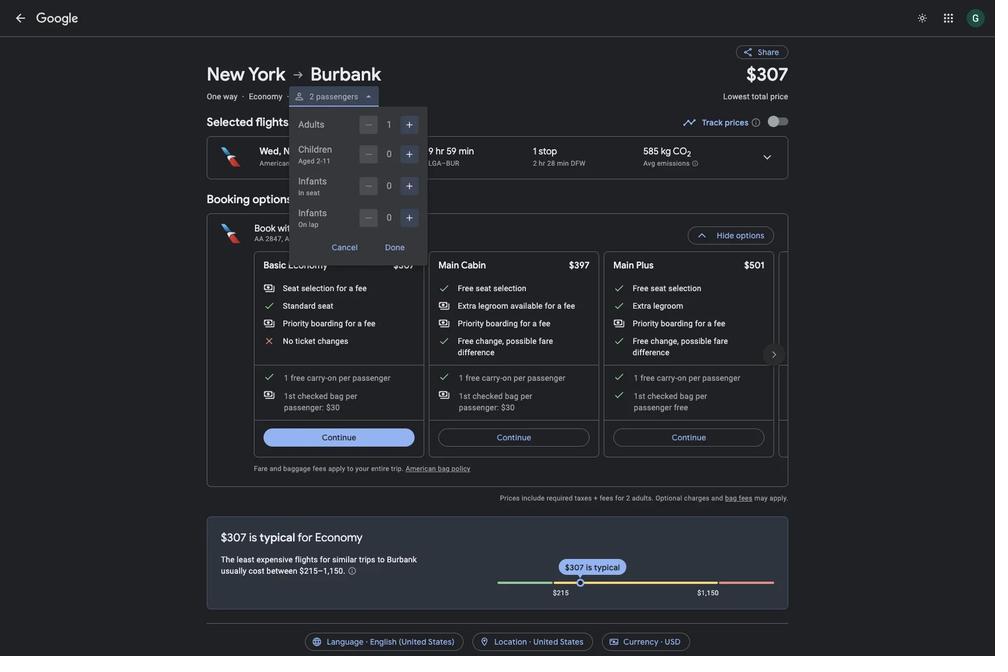 Task type: describe. For each thing, give the bounding box(es) containing it.
typical for $307 is typical for economy
[[260, 531, 295, 545]]

seat selection for a fee
[[283, 284, 367, 293]]

seat up extra legroom
[[651, 284, 666, 293]]

wed,
[[260, 146, 281, 157]]

your
[[355, 465, 369, 473]]

departing flight on wednesday, november 1. leaves laguardia airport at 1:52 pm on wednesday, november 1 and arrives at hollywood burbank airport at 8:51 pm on wednesday, november 1. element
[[260, 146, 390, 157]]

continue for main plus
[[672, 433, 706, 443]]

main cabin
[[438, 260, 486, 272]]

infants in seat
[[298, 176, 327, 197]]

layover (1 of 1) is a 2 hr 28 min layover at dallas/fort worth international airport in dallas. element
[[533, 159, 638, 168]]

cancel button
[[318, 239, 372, 257]]

free change, possible fare difference for cabin
[[458, 337, 553, 357]]

share
[[758, 47, 779, 57]]

1 continue from the left
[[322, 433, 356, 443]]

$307 lowest total price
[[723, 63, 788, 101]]

9 hr 59 min lga – bur
[[428, 146, 474, 168]]

2847,
[[266, 235, 283, 243]]

difference for main cabin
[[458, 348, 495, 357]]

loading results progress bar
[[0, 36, 995, 39]]

children
[[298, 144, 332, 155]]

main content containing new york
[[207, 36, 958, 610]]

trip.
[[391, 465, 404, 473]]

basic economy
[[264, 260, 328, 272]]

done
[[385, 243, 405, 253]]

location
[[494, 637, 527, 648]]

plus
[[636, 260, 654, 272]]

1 continue button from the left
[[264, 424, 415, 452]]

is for $307 is typical for economy
[[249, 531, 257, 545]]

$307 is typical for economy
[[221, 531, 363, 545]]

passenger for $501
[[702, 374, 740, 383]]

boarding for basic economy
[[311, 319, 343, 328]]

least
[[237, 555, 254, 565]]

prices
[[500, 495, 520, 503]]

free seat selection for main cabin
[[458, 284, 527, 293]]

bag for basic economy
[[330, 392, 344, 401]]

$307 for $307 is typical
[[565, 563, 584, 573]]

trips
[[359, 555, 375, 565]]

no
[[283, 337, 293, 346]]

–
[[441, 160, 446, 168]]

flight details. departing flight on wednesday, november 1. leaves laguardia airport at 1:52 pm on wednesday, november 1 and arrives at hollywood burbank airport at 8:51 pm on wednesday, november 1. image
[[754, 144, 781, 171]]

seat
[[283, 284, 299, 293]]

required
[[547, 495, 573, 503]]

seat down seat selection for a fee
[[318, 302, 333, 311]]

boarding for main cabin
[[486, 319, 518, 328]]

2 horizontal spatial fees
[[739, 495, 753, 503]]

include
[[522, 495, 545, 503]]

(united
[[399, 637, 426, 648]]

checked for economy
[[298, 392, 328, 401]]

free seat selection for main plus
[[633, 284, 701, 293]]

number of passengers dialog
[[289, 107, 428, 266]]

59
[[447, 146, 457, 157]]

extra legroom available for a fee
[[458, 302, 575, 311]]

2-
[[317, 157, 323, 165]]

english
[[370, 637, 397, 648]]

passenger inside 1st checked bag per passenger free
[[634, 403, 672, 412]]

a for basic economy
[[358, 319, 362, 328]]

fee for main plus
[[714, 319, 725, 328]]

1 stop 2 hr 28 min dfw
[[533, 146, 586, 168]]

0 horizontal spatial to
[[347, 465, 354, 473]]

aged
[[298, 157, 315, 165]]

$30 for main cabin
[[501, 403, 515, 412]]

0 vertical spatial american
[[260, 160, 290, 168]]

next image
[[761, 341, 788, 368]]

hr inside 1 stop 2 hr 28 min dfw
[[539, 160, 545, 168]]

fare
[[254, 465, 268, 473]]

0 vertical spatial economy
[[249, 92, 282, 101]]

usually
[[221, 567, 247, 576]]

on for plus
[[677, 374, 687, 383]]

seat inside infants in seat
[[306, 189, 320, 197]]

stop
[[539, 146, 557, 157]]

co
[[673, 146, 687, 157]]

free for cabin
[[466, 374, 480, 383]]

first checked bag costs 30 us dollars per passenger element for cabin
[[438, 390, 571, 414]]

$1,150
[[697, 590, 719, 598]]

apply
[[328, 465, 345, 473]]

passenger: for economy
[[284, 403, 324, 412]]

1 horizontal spatial fees
[[600, 495, 613, 503]]

New York to Burbank text field
[[207, 63, 710, 86]]

avg
[[643, 160, 655, 168]]

1 vertical spatial and
[[711, 495, 723, 503]]

total
[[752, 92, 768, 101]]

lga
[[428, 160, 441, 168]]

585 kg co 2
[[643, 146, 691, 159]]

carry- for main cabin
[[482, 374, 503, 383]]

2 vertical spatial economy
[[315, 531, 363, 545]]

may
[[754, 495, 768, 503]]

11
[[323, 157, 331, 165]]

in
[[298, 189, 304, 197]]

entire
[[371, 465, 389, 473]]

extra legroom
[[633, 302, 683, 311]]

fee for basic economy
[[364, 319, 376, 328]]

0 for infants on lap
[[387, 212, 392, 223]]

apply.
[[770, 495, 788, 503]]

dfw
[[571, 160, 586, 168]]

1st for plus
[[634, 392, 645, 401]]

2 inside popup button
[[310, 92, 314, 101]]

new
[[207, 63, 245, 86]]

new york
[[207, 63, 285, 86]]

currency
[[623, 637, 659, 648]]

book
[[254, 223, 276, 235]]

kg
[[661, 146, 671, 157]]

booking
[[207, 193, 250, 207]]

2 horizontal spatial american
[[406, 465, 436, 473]]

infants for infants in seat
[[298, 176, 327, 187]]

cabin
[[461, 260, 486, 272]]

selection for main plus
[[668, 284, 701, 293]]

1:52 pm
[[317, 146, 349, 157]]

typical for $307 is typical
[[594, 563, 620, 573]]

booking options
[[207, 193, 292, 207]]

learn more about price insights image
[[347, 567, 357, 576]]

bur
[[446, 160, 460, 168]]

hide
[[717, 231, 734, 241]]

change appearance image
[[909, 5, 936, 32]]

infants for infants on lap
[[298, 208, 327, 219]]

1st for economy
[[284, 392, 296, 401]]

$307 is typical
[[565, 563, 620, 573]]

free change, possible fare difference for plus
[[633, 337, 728, 357]]

for inside the least expensive flights for similar trips to burbank usually cost between $215–1,150.
[[320, 555, 330, 565]]

extra for plus
[[633, 302, 651, 311]]

1 aa from the left
[[254, 235, 264, 243]]

prices
[[725, 118, 749, 128]]

1st checked bag per passenger: for basic economy
[[284, 392, 357, 412]]

united
[[533, 637, 558, 648]]

0 for children aged 2-11
[[387, 149, 392, 160]]

carry- for main plus
[[657, 374, 677, 383]]

the
[[221, 555, 235, 565]]

passenger for $307
[[353, 374, 391, 383]]

with
[[278, 223, 296, 235]]

avg emissions
[[643, 160, 690, 168]]

fare and baggage fees apply to your entire trip. american bag policy
[[254, 465, 470, 473]]

similar
[[332, 555, 357, 565]]

adults
[[298, 119, 325, 130]]

$30 for basic economy
[[326, 403, 340, 412]]

8:51 pm
[[358, 146, 390, 157]]

$307 for $307 lowest total price
[[747, 63, 788, 86]]

american bag policy link
[[406, 465, 470, 473]]

$501
[[744, 260, 765, 272]]

first checked bag per passenger is free element
[[613, 390, 746, 414]]

1 free carry-on per passenger for main plus
[[634, 374, 740, 383]]

go back image
[[14, 11, 27, 25]]

basic
[[264, 260, 286, 272]]

hide options button
[[688, 222, 774, 249]]

no ticket changes
[[283, 337, 348, 346]]

1 stop flight. element
[[533, 146, 557, 159]]

seat down the cabin
[[476, 284, 491, 293]]

first checked bag costs 30 us dollars per passenger element for economy
[[264, 390, 396, 414]]

priority boarding for a fee for main cabin
[[458, 319, 551, 328]]

available
[[511, 302, 543, 311]]

legroom for main cabin
[[478, 302, 508, 311]]

1 inside number of passengers dialog
[[387, 119, 392, 130]]



Task type: locate. For each thing, give the bounding box(es) containing it.
2 horizontal spatial selection
[[668, 284, 701, 293]]

options for booking options
[[253, 193, 292, 207]]

1st inside 1st checked bag per passenger free
[[634, 392, 645, 401]]

0 horizontal spatial options
[[253, 193, 292, 207]]

priority boarding for a fee up changes
[[283, 319, 376, 328]]

main left the cabin
[[438, 260, 459, 272]]

to right trips
[[378, 555, 385, 565]]

1 1st checked bag per passenger: from the left
[[284, 392, 357, 412]]

seat right the in
[[306, 189, 320, 197]]

1 on from the left
[[328, 374, 337, 383]]

1 change, from the left
[[476, 337, 504, 346]]

legroom for main plus
[[653, 302, 683, 311]]

1 vertical spatial typical
[[594, 563, 620, 573]]

0 horizontal spatial $30
[[326, 403, 340, 412]]

main for main cabin
[[438, 260, 459, 272]]

0 horizontal spatial carry-
[[307, 374, 328, 383]]

change,
[[476, 337, 504, 346], [651, 337, 679, 346]]

main plus
[[613, 260, 654, 272]]

infants up lap
[[298, 208, 327, 219]]

$307 for $307 is typical for economy
[[221, 531, 246, 545]]

main content
[[207, 36, 958, 610]]

and right fare
[[270, 465, 281, 473]]

fare
[[539, 337, 553, 346], [714, 337, 728, 346]]

total duration 9 hr 59 min. element
[[428, 146, 533, 159]]

priority boarding for a fee
[[283, 319, 376, 328], [458, 319, 551, 328], [633, 319, 725, 328]]

1 horizontal spatial hr
[[539, 160, 545, 168]]

3 1st from the left
[[634, 392, 645, 401]]

2 extra from the left
[[633, 302, 651, 311]]

york
[[248, 63, 285, 86]]

0 vertical spatial options
[[253, 193, 292, 207]]

1 horizontal spatial fare
[[714, 337, 728, 346]]

0 horizontal spatial possible
[[506, 337, 537, 346]]

1 1 free carry-on per passenger from the left
[[284, 374, 391, 383]]

3 carry- from the left
[[657, 374, 677, 383]]

change, for main plus
[[651, 337, 679, 346]]

priority for cabin
[[458, 319, 484, 328]]

1 vertical spatial infants
[[298, 208, 327, 219]]

1 horizontal spatial free seat selection
[[633, 284, 701, 293]]

continue
[[322, 433, 356, 443], [497, 433, 531, 443], [672, 433, 706, 443]]

aa down "with"
[[285, 235, 294, 243]]

1 horizontal spatial to
[[378, 555, 385, 565]]

1 checked from the left
[[298, 392, 328, 401]]

checked for cabin
[[473, 392, 503, 401]]

1 vertical spatial options
[[736, 231, 765, 241]]

standard seat
[[283, 302, 333, 311]]

infants on lap
[[298, 208, 327, 229]]

2 on from the left
[[503, 374, 512, 383]]

3 priority from the left
[[633, 319, 659, 328]]

passenger for $397
[[528, 374, 566, 383]]

track prices
[[702, 118, 749, 128]]

extra for cabin
[[458, 302, 476, 311]]

free for economy
[[291, 374, 305, 383]]

0 horizontal spatial on
[[328, 374, 337, 383]]

checked for plus
[[647, 392, 678, 401]]

2 aa from the left
[[285, 235, 294, 243]]

$215–1,150.
[[300, 567, 345, 576]]

passengers
[[316, 92, 359, 101]]

one
[[207, 92, 221, 101]]

1 selection from the left
[[301, 284, 334, 293]]

0 horizontal spatial main
[[438, 260, 459, 272]]

1 inside 1 stop 2 hr 28 min dfw
[[533, 146, 537, 157]]

3 selection from the left
[[668, 284, 701, 293]]

1 horizontal spatial main
[[613, 260, 634, 272]]

and right charges
[[711, 495, 723, 503]]

1 horizontal spatial priority
[[458, 319, 484, 328]]

0 vertical spatial hr
[[436, 146, 444, 157]]

bag inside 1st checked bag per passenger free
[[680, 392, 694, 401]]

1 free carry-on per passenger for main cabin
[[459, 374, 566, 383]]

2597
[[296, 235, 312, 243]]

2 horizontal spatial continue button
[[613, 424, 765, 452]]

0 vertical spatial flights
[[256, 115, 289, 130]]

1 vertical spatial is
[[586, 563, 592, 573]]

possible for main plus
[[681, 337, 712, 346]]

0 down 8:51 pm at top left
[[387, 181, 392, 191]]

1st checked bag per passenger: for main cabin
[[459, 392, 532, 412]]

priority down standard
[[283, 319, 309, 328]]

2 free seat selection from the left
[[633, 284, 701, 293]]

2 0 from the top
[[387, 181, 392, 191]]

fare down available
[[539, 337, 553, 346]]

priority down extra legroom
[[633, 319, 659, 328]]

0 horizontal spatial flights
[[256, 115, 289, 130]]

1 horizontal spatial passenger:
[[459, 403, 499, 412]]

boarding down extra legroom
[[661, 319, 693, 328]]

typical
[[260, 531, 295, 545], [594, 563, 620, 573]]

free inside 1st checked bag per passenger free
[[674, 403, 688, 412]]

emissions
[[657, 160, 690, 168]]

continue button for main plus
[[613, 424, 765, 452]]

american up 2597
[[297, 223, 337, 235]]

2 vertical spatial 0
[[387, 212, 392, 223]]

flights up wed,
[[256, 115, 289, 130]]

checked inside 1st checked bag per passenger free
[[647, 392, 678, 401]]

boarding up changes
[[311, 319, 343, 328]]

selection up standard seat
[[301, 284, 334, 293]]

hr right 9
[[436, 146, 444, 157]]

1 horizontal spatial carry-
[[482, 374, 503, 383]]

done button
[[372, 239, 419, 257]]

28
[[547, 160, 555, 168]]

one way
[[207, 92, 238, 101]]

0 vertical spatial burbank
[[310, 63, 381, 86]]

3 continue button from the left
[[613, 424, 765, 452]]

1 free seat selection from the left
[[458, 284, 527, 293]]

1 priority boarding for a fee from the left
[[283, 319, 376, 328]]

usd
[[665, 637, 681, 648]]

2 priority boarding for a fee from the left
[[458, 319, 551, 328]]

1 main from the left
[[438, 260, 459, 272]]

2 inside 1 stop 2 hr 28 min dfw
[[533, 160, 537, 168]]

english (united states)
[[370, 637, 455, 648]]

0 horizontal spatial burbank
[[310, 63, 381, 86]]

a for main cabin
[[533, 319, 537, 328]]

0 horizontal spatial is
[[249, 531, 257, 545]]

options inside dropdown button
[[736, 231, 765, 241]]

to inside the least expensive flights for similar trips to burbank usually cost between $215–1,150.
[[378, 555, 385, 565]]

bag for main cabin
[[505, 392, 519, 401]]

1 vertical spatial hr
[[539, 160, 545, 168]]

1 horizontal spatial change,
[[651, 337, 679, 346]]

possible for main cabin
[[506, 337, 537, 346]]

carry-
[[307, 374, 328, 383], [482, 374, 503, 383], [657, 374, 677, 383]]

2 1st from the left
[[459, 392, 470, 401]]

1 horizontal spatial aa
[[285, 235, 294, 243]]

2
[[310, 92, 314, 101], [687, 149, 691, 159], [533, 160, 537, 168], [626, 495, 630, 503]]

0 horizontal spatial legroom
[[478, 302, 508, 311]]

adults.
[[632, 495, 654, 503]]

priority for economy
[[283, 319, 309, 328]]

2 checked from the left
[[473, 392, 503, 401]]

a for main plus
[[707, 319, 712, 328]]

optional
[[656, 495, 682, 503]]

2 fare from the left
[[714, 337, 728, 346]]

on for cabin
[[503, 374, 512, 383]]

1 horizontal spatial 1 free carry-on per passenger
[[459, 374, 566, 383]]

boarding
[[311, 319, 343, 328], [486, 319, 518, 328], [661, 319, 693, 328]]

on for economy
[[328, 374, 337, 383]]

+
[[594, 495, 598, 503]]

main
[[438, 260, 459, 272], [613, 260, 634, 272]]

1 vertical spatial 0
[[387, 181, 392, 191]]

0 horizontal spatial hr
[[436, 146, 444, 157]]

fees left apply
[[313, 465, 326, 473]]

boarding down extra legroom available for a fee
[[486, 319, 518, 328]]

0 horizontal spatial american
[[260, 160, 290, 168]]

0 horizontal spatial continue button
[[264, 424, 415, 452]]

1 infants from the top
[[298, 176, 327, 187]]

1 fare from the left
[[539, 337, 553, 346]]

3 1 free carry-on per passenger from the left
[[634, 374, 740, 383]]

1 0 from the top
[[387, 149, 392, 160]]

1 horizontal spatial and
[[711, 495, 723, 503]]

3 boarding from the left
[[661, 319, 693, 328]]

2 legroom from the left
[[653, 302, 683, 311]]

fare for $501
[[714, 337, 728, 346]]

307 us dollars element
[[747, 63, 788, 86]]

3 priority boarding for a fee from the left
[[633, 319, 725, 328]]

1 legroom from the left
[[478, 302, 508, 311]]

selection up extra legroom available for a fee
[[493, 284, 527, 293]]

2 down 1 stop flight. element
[[533, 160, 537, 168]]

1 first checked bag costs 30 us dollars per passenger element from the left
[[264, 390, 396, 414]]

0 horizontal spatial boarding
[[311, 319, 343, 328]]

3 0 from the top
[[387, 212, 392, 223]]

continue button for main cabin
[[438, 424, 590, 452]]

legroom down 'plus'
[[653, 302, 683, 311]]

2 continue from the left
[[497, 433, 531, 443]]

2 infants from the top
[[298, 208, 327, 219]]

0 up done button
[[387, 212, 392, 223]]

possible down extra legroom
[[681, 337, 712, 346]]

burbank up passengers
[[310, 63, 381, 86]]

1 horizontal spatial possible
[[681, 337, 712, 346]]

0 horizontal spatial difference
[[458, 348, 495, 357]]

share button
[[736, 45, 788, 59]]

min right 59
[[459, 146, 474, 157]]

prices include required taxes + fees for 2 adults. optional charges and bag fees may apply.
[[500, 495, 788, 503]]

priority for plus
[[633, 319, 659, 328]]

1 vertical spatial economy
[[288, 260, 328, 272]]

options for hide options
[[736, 231, 765, 241]]

$307 up $215
[[565, 563, 584, 573]]

2 left adults.
[[626, 495, 630, 503]]

1 vertical spatial burbank
[[387, 555, 417, 565]]

2 vertical spatial american
[[406, 465, 436, 473]]

per inside 1st checked bag per passenger free
[[696, 392, 707, 401]]

min inside 1 stop 2 hr 28 min dfw
[[557, 160, 569, 168]]

2 horizontal spatial continue
[[672, 433, 706, 443]]

baggage
[[283, 465, 311, 473]]

0 vertical spatial infants
[[298, 176, 327, 187]]

none text field containing $307
[[723, 63, 788, 111]]

main left 'plus'
[[613, 260, 634, 272]]

1 extra from the left
[[458, 302, 476, 311]]

free change, possible fare difference down extra legroom
[[633, 337, 728, 357]]

0 horizontal spatial 1st checked bag per passenger:
[[284, 392, 357, 412]]

learn more about tracked prices image
[[751, 118, 761, 128]]

carry- for basic economy
[[307, 374, 328, 383]]

difference
[[458, 348, 495, 357], [633, 348, 670, 357]]

bag fees button
[[725, 495, 753, 503]]

change, down extra legroom
[[651, 337, 679, 346]]

a
[[349, 284, 353, 293], [557, 302, 562, 311], [358, 319, 362, 328], [533, 319, 537, 328], [707, 319, 712, 328]]

1 horizontal spatial continue
[[497, 433, 531, 443]]

1 horizontal spatial on
[[503, 374, 512, 383]]

possible down extra legroom available for a fee
[[506, 337, 537, 346]]

hr left 28
[[539, 160, 545, 168]]

1 free carry-on per passenger for basic economy
[[284, 374, 391, 383]]

0
[[387, 149, 392, 160], [387, 181, 392, 191], [387, 212, 392, 223]]

1 horizontal spatial options
[[736, 231, 765, 241]]

2 1st checked bag per passenger: from the left
[[459, 392, 532, 412]]

selection for main cabin
[[493, 284, 527, 293]]

2 boarding from the left
[[486, 319, 518, 328]]

1 free change, possible fare difference from the left
[[458, 337, 553, 357]]

legroom left available
[[478, 302, 508, 311]]

2 possible from the left
[[681, 337, 712, 346]]

$30
[[326, 403, 340, 412], [501, 403, 515, 412]]

2 1 free carry-on per passenger from the left
[[459, 374, 566, 383]]

fare left next icon
[[714, 337, 728, 346]]

$307 up the
[[221, 531, 246, 545]]

fee for main cabin
[[539, 319, 551, 328]]

change, for main cabin
[[476, 337, 504, 346]]

2 change, from the left
[[651, 337, 679, 346]]

1 horizontal spatial free change, possible fare difference
[[633, 337, 728, 357]]

2 selection from the left
[[493, 284, 527, 293]]

free seat selection up extra legroom
[[633, 284, 701, 293]]

3 checked from the left
[[647, 392, 678, 401]]

american inside 'book with american aa 2847, aa 2597'
[[297, 223, 337, 235]]

0 horizontal spatial checked
[[298, 392, 328, 401]]

continue for main cabin
[[497, 433, 531, 443]]

passenger: for cabin
[[459, 403, 499, 412]]

boarding for main plus
[[661, 319, 693, 328]]

0 horizontal spatial free change, possible fare difference
[[458, 337, 553, 357]]

0 vertical spatial typical
[[260, 531, 295, 545]]

2 inside 585 kg co 2
[[687, 149, 691, 159]]

Departure time: 1:52 PM. text field
[[317, 146, 349, 157]]

flights inside the least expensive flights for similar trips to burbank usually cost between $215–1,150.
[[295, 555, 318, 565]]

2 horizontal spatial boarding
[[661, 319, 693, 328]]

2 difference from the left
[[633, 348, 670, 357]]

1 vertical spatial american
[[297, 223, 337, 235]]

possible
[[506, 337, 537, 346], [681, 337, 712, 346]]

1 horizontal spatial $30
[[501, 403, 515, 412]]

0 vertical spatial 0
[[387, 149, 392, 160]]

free
[[458, 284, 474, 293], [633, 284, 649, 293], [458, 337, 474, 346], [633, 337, 649, 346]]

main for main plus
[[613, 260, 634, 272]]

 image
[[287, 92, 289, 101]]

way
[[223, 92, 238, 101]]

0 horizontal spatial continue
[[322, 433, 356, 443]]

free for plus
[[641, 374, 655, 383]]

extra down 'plus'
[[633, 302, 651, 311]]

0 horizontal spatial 1 free carry-on per passenger
[[284, 374, 391, 383]]

1 horizontal spatial typical
[[594, 563, 620, 573]]

$307 for $307
[[393, 260, 415, 272]]

economy down york
[[249, 92, 282, 101]]

priority boarding for a fee for basic economy
[[283, 319, 376, 328]]

min inside the 9 hr 59 min lga – bur
[[459, 146, 474, 157]]

hr
[[436, 146, 444, 157], [539, 160, 545, 168]]

infants up the in
[[298, 176, 327, 187]]

0 vertical spatial and
[[270, 465, 281, 473]]

0 horizontal spatial first checked bag costs 30 us dollars per passenger element
[[264, 390, 396, 414]]

$307 inside $307 lowest total price
[[747, 63, 788, 86]]

0 horizontal spatial extra
[[458, 302, 476, 311]]

is for $307 is typical
[[586, 563, 592, 573]]

2 horizontal spatial carry-
[[657, 374, 677, 383]]

first checked bag costs 30 us dollars per passenger element
[[264, 390, 396, 414], [438, 390, 571, 414]]

united states
[[533, 637, 584, 648]]

2 horizontal spatial 1st
[[634, 392, 645, 401]]

2 $30 from the left
[[501, 403, 515, 412]]

change, down extra legroom available for a fee
[[476, 337, 504, 346]]

1 horizontal spatial priority boarding for a fee
[[458, 319, 551, 328]]

bag for main plus
[[680, 392, 694, 401]]

1
[[387, 119, 392, 130], [303, 146, 306, 157], [533, 146, 537, 157], [284, 374, 289, 383], [459, 374, 464, 383], [634, 374, 638, 383]]

per
[[339, 374, 351, 383], [514, 374, 525, 383], [689, 374, 700, 383], [346, 392, 357, 401], [521, 392, 532, 401], [696, 392, 707, 401]]

0 horizontal spatial typical
[[260, 531, 295, 545]]

1 priority from the left
[[283, 319, 309, 328]]

0 horizontal spatial fees
[[313, 465, 326, 473]]

burbank
[[310, 63, 381, 86], [387, 555, 417, 565]]

2 continue button from the left
[[438, 424, 590, 452]]

free change, possible fare difference
[[458, 337, 553, 357], [633, 337, 728, 357]]

2 passengers button
[[289, 83, 379, 110]]

children aged 2-11
[[298, 144, 332, 165]]

9
[[428, 146, 434, 157]]

Flight numbers AA 2847, AA 2597 text field
[[254, 235, 312, 243]]

0 horizontal spatial fare
[[539, 337, 553, 346]]

priority boarding for a fee down extra legroom
[[633, 319, 725, 328]]

1 boarding from the left
[[311, 319, 343, 328]]

burbank right trips
[[387, 555, 417, 565]]

cost
[[249, 567, 264, 576]]

Arrival time: 8:51 PM. text field
[[358, 146, 390, 157]]

0 for infants in seat
[[387, 181, 392, 191]]

infants
[[298, 176, 327, 187], [298, 208, 327, 219]]

1 horizontal spatial flights
[[295, 555, 318, 565]]

standard
[[283, 302, 316, 311]]

2 up 'emissions'
[[687, 149, 691, 159]]

selected flights
[[207, 115, 289, 130]]

to left your
[[347, 465, 354, 473]]

extra down 'main cabin'
[[458, 302, 476, 311]]

2 left passengers
[[310, 92, 314, 101]]

fees left may
[[739, 495, 753, 503]]

0 left 9
[[387, 149, 392, 160]]

$307 down share
[[747, 63, 788, 86]]

0 horizontal spatial free seat selection
[[458, 284, 527, 293]]

taxes
[[575, 495, 592, 503]]

hr inside the 9 hr 59 min lga – bur
[[436, 146, 444, 157]]

cancel
[[332, 243, 358, 253]]

economy up similar
[[315, 531, 363, 545]]

2 carry- from the left
[[482, 374, 503, 383]]

aa down book
[[254, 235, 264, 243]]

free seat selection down the cabin
[[458, 284, 527, 293]]

wed, nov 1
[[260, 146, 306, 157]]

flights up the $215–1,150.
[[295, 555, 318, 565]]

1 vertical spatial to
[[378, 555, 385, 565]]

0 horizontal spatial aa
[[254, 235, 264, 243]]

1 passenger: from the left
[[284, 403, 324, 412]]

min right 28
[[557, 160, 569, 168]]

priority boarding for a fee for main plus
[[633, 319, 725, 328]]

3 continue from the left
[[672, 433, 706, 443]]

free change, possible fare difference down extra legroom available for a fee
[[458, 337, 553, 357]]

1st for cabin
[[459, 392, 470, 401]]

2 horizontal spatial priority boarding for a fee
[[633, 319, 725, 328]]

1 horizontal spatial burbank
[[387, 555, 417, 565]]

1 horizontal spatial checked
[[473, 392, 503, 401]]

changes
[[318, 337, 348, 346]]

1 possible from the left
[[506, 337, 537, 346]]

0 horizontal spatial 1st
[[284, 392, 296, 401]]

2 free change, possible fare difference from the left
[[633, 337, 728, 357]]

2 passenger: from the left
[[459, 403, 499, 412]]

1 horizontal spatial continue button
[[438, 424, 590, 452]]

burbank inside the least expensive flights for similar trips to burbank usually cost between $215–1,150.
[[387, 555, 417, 565]]

0 horizontal spatial passenger:
[[284, 403, 324, 412]]

0 horizontal spatial priority boarding for a fee
[[283, 319, 376, 328]]

3 on from the left
[[677, 374, 687, 383]]

2 passengers
[[310, 92, 359, 101]]

1 horizontal spatial 1st
[[459, 392, 470, 401]]

american down wed,
[[260, 160, 290, 168]]

nov
[[283, 146, 300, 157]]

0 vertical spatial to
[[347, 465, 354, 473]]

$307 down done button
[[393, 260, 415, 272]]

options left the in
[[253, 193, 292, 207]]

fare for $397
[[539, 337, 553, 346]]

on
[[298, 221, 307, 229]]

1st checked bag per passenger free
[[634, 392, 707, 412]]

2 horizontal spatial on
[[677, 374, 687, 383]]

options
[[253, 193, 292, 207], [736, 231, 765, 241]]

1 vertical spatial flights
[[295, 555, 318, 565]]

states
[[560, 637, 584, 648]]

priority down extra legroom available for a fee
[[458, 319, 484, 328]]

difference for main plus
[[633, 348, 670, 357]]

None text field
[[723, 63, 788, 111]]

1st checked bag per passenger:
[[284, 392, 357, 412], [459, 392, 532, 412]]

ticket
[[295, 337, 316, 346]]

1 horizontal spatial min
[[557, 160, 569, 168]]

lap
[[309, 221, 319, 229]]

2 horizontal spatial priority
[[633, 319, 659, 328]]

0 vertical spatial is
[[249, 531, 257, 545]]

1 difference from the left
[[458, 348, 495, 357]]

1 horizontal spatial is
[[586, 563, 592, 573]]

1 carry- from the left
[[307, 374, 328, 383]]

selection up extra legroom
[[668, 284, 701, 293]]

0 horizontal spatial change,
[[476, 337, 504, 346]]

fees right +
[[600, 495, 613, 503]]

0 vertical spatial min
[[459, 146, 474, 157]]

priority boarding for a fee down extra legroom available for a fee
[[458, 319, 551, 328]]

2 first checked bag costs 30 us dollars per passenger element from the left
[[438, 390, 571, 414]]

 image
[[242, 92, 244, 101]]

1 horizontal spatial selection
[[493, 284, 527, 293]]

options right hide
[[736, 231, 765, 241]]

2 main from the left
[[613, 260, 634, 272]]

fees
[[313, 465, 326, 473], [600, 495, 613, 503], [739, 495, 753, 503]]

2 priority from the left
[[458, 319, 484, 328]]

1 $30 from the left
[[326, 403, 340, 412]]

american right trip.
[[406, 465, 436, 473]]

1 horizontal spatial first checked bag costs 30 us dollars per passenger element
[[438, 390, 571, 414]]

checked
[[298, 392, 328, 401], [473, 392, 503, 401], [647, 392, 678, 401]]

economy down 2597
[[288, 260, 328, 272]]

1 1st from the left
[[284, 392, 296, 401]]



Task type: vqa. For each thing, say whether or not it's contained in the screenshot.
typical associated with $307 is typical for Economy
yes



